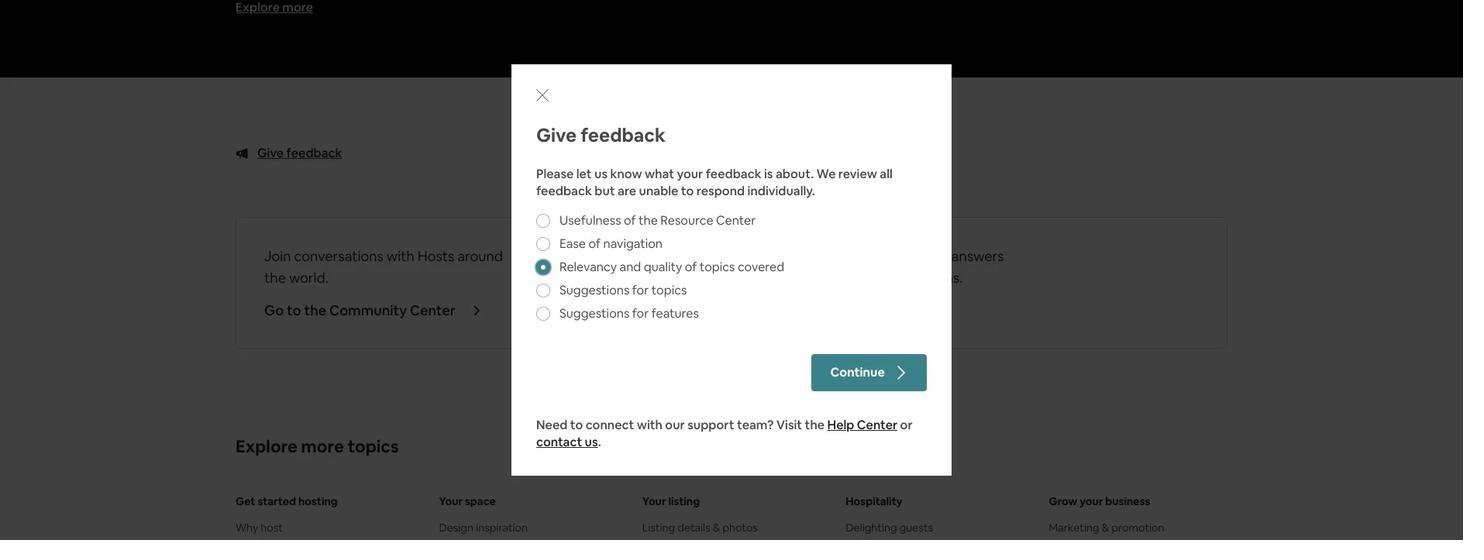 Task type: locate. For each thing, give the bounding box(es) containing it.
ease
[[560, 236, 586, 252]]

find how-to articles and get answers to frequently asked questions.
[[770, 248, 1004, 287]]

continue button
[[812, 354, 927, 391]]

delighting guests
[[846, 521, 933, 535]]

your up "design"
[[439, 495, 463, 509]]

1 horizontal spatial and
[[899, 248, 924, 265]]

us
[[595, 166, 608, 182], [585, 434, 598, 450]]

topics left covered at right
[[700, 259, 735, 275]]

us down connect
[[585, 434, 598, 450]]

0 vertical spatial center
[[716, 212, 756, 229]]

conversations
[[294, 248, 384, 265]]

0 horizontal spatial give
[[257, 145, 284, 162]]

2 horizontal spatial the
[[805, 417, 825, 433]]

1 horizontal spatial give feedback
[[536, 123, 666, 147]]

get
[[927, 248, 949, 265]]

2 vertical spatial of
[[685, 259, 697, 275]]

2 vertical spatial topics
[[348, 436, 399, 458]]

of for usefulness
[[624, 212, 636, 229]]

continue
[[831, 364, 885, 381]]

know
[[610, 166, 642, 182]]

go
[[264, 302, 284, 320]]

0 horizontal spatial your
[[677, 166, 703, 182]]

1 horizontal spatial center
[[857, 417, 898, 433]]

of right ease
[[589, 236, 601, 252]]

2 for from the top
[[632, 305, 649, 322]]

the world.
[[264, 269, 329, 287]]

& down grow your business
[[1102, 521, 1110, 535]]

0 vertical spatial suggestions
[[560, 282, 630, 298]]

find how-to articles and get answers to frequently asked questions. link
[[742, 218, 1227, 348]]

0 horizontal spatial and
[[620, 259, 641, 275]]

your inside the please let us know what your feedback is about. we review all feedback but are unable to respond individually.
[[677, 166, 703, 182]]

usefulness
[[560, 212, 621, 229]]

to inside the please let us know what your feedback is about. we review all feedback but are unable to respond individually.
[[681, 183, 694, 199]]

inspiration
[[476, 521, 528, 535]]

suggestions for suggestions for topics
[[560, 282, 630, 298]]

listing details & photos
[[642, 521, 758, 535]]

us right let
[[595, 166, 608, 182]]

with left "our"
[[637, 417, 663, 433]]

for for topics
[[632, 282, 649, 298]]

2 suggestions from the top
[[560, 305, 630, 322]]

1 your from the left
[[439, 495, 463, 509]]

&
[[713, 521, 720, 535], [1102, 521, 1110, 535]]

& right the details
[[713, 521, 720, 535]]

for for features
[[632, 305, 649, 322]]

1 horizontal spatial with
[[637, 417, 663, 433]]

0 horizontal spatial with
[[387, 248, 415, 265]]

visit
[[777, 417, 802, 433]]

photos
[[723, 521, 758, 535]]

2 & from the left
[[1102, 521, 1110, 535]]

2 your from the left
[[642, 495, 666, 509]]

contact us link
[[536, 434, 598, 450]]

1 horizontal spatial of
[[624, 212, 636, 229]]

give feedback
[[536, 123, 666, 147], [257, 145, 342, 162]]

of
[[624, 212, 636, 229], [589, 236, 601, 252], [685, 259, 697, 275]]

help center link
[[828, 417, 898, 433]]

suggestions
[[560, 282, 630, 298], [560, 305, 630, 322]]

to inside the need to connect with our support team? visit the help center or contact us .
[[570, 417, 583, 433]]

and
[[899, 248, 924, 265], [620, 259, 641, 275]]

delighting
[[846, 521, 897, 535]]

0 horizontal spatial center
[[716, 212, 756, 229]]

1 horizontal spatial the
[[639, 212, 658, 229]]

for down suggestions for topics
[[632, 305, 649, 322]]

review
[[839, 166, 877, 182]]

team?
[[737, 417, 774, 433]]

usefulness of the resource center
[[560, 212, 756, 229]]

1 horizontal spatial topics
[[652, 282, 687, 298]]

1 horizontal spatial your
[[642, 495, 666, 509]]

topics for explore more topics
[[348, 436, 399, 458]]

your for your space
[[439, 495, 463, 509]]

help
[[828, 417, 855, 433]]

for
[[632, 282, 649, 298], [632, 305, 649, 322]]

more
[[301, 436, 344, 458]]

2 vertical spatial the
[[805, 417, 825, 433]]

quality
[[644, 259, 682, 275]]

grow your business link
[[1049, 494, 1228, 510]]

center inside the need to connect with our support team? visit the help center or contact us .
[[857, 417, 898, 433]]

about.
[[776, 166, 814, 182]]

0 vertical spatial the
[[639, 212, 658, 229]]

topics for suggestions for topics
[[652, 282, 687, 298]]

guests
[[900, 521, 933, 535]]

and down navigation
[[620, 259, 641, 275]]

2 horizontal spatial of
[[685, 259, 697, 275]]

center down respond
[[716, 212, 756, 229]]

your right grow
[[1080, 495, 1103, 509]]

1 vertical spatial the
[[304, 302, 327, 320]]

explore
[[236, 436, 298, 458]]

1 vertical spatial with
[[637, 417, 663, 433]]

suggestions for features
[[560, 305, 699, 322]]

frequently
[[787, 269, 853, 287]]

to
[[681, 183, 694, 199], [832, 248, 846, 265], [770, 269, 784, 287], [287, 302, 301, 320], [570, 417, 583, 433]]

and left get
[[899, 248, 924, 265]]

suggestions down relevancy
[[560, 282, 630, 298]]

0 vertical spatial with
[[387, 248, 415, 265]]

0 vertical spatial us
[[595, 166, 608, 182]]

1 suggestions from the top
[[560, 282, 630, 298]]

of right quality
[[685, 259, 697, 275]]

support
[[688, 417, 735, 433]]

your
[[677, 166, 703, 182], [1080, 495, 1103, 509]]

and inside find how-to articles and get answers to frequently asked questions.
[[899, 248, 924, 265]]

marketing & promotion
[[1049, 521, 1165, 535]]

of for ease
[[589, 236, 601, 252]]

of up navigation
[[624, 212, 636, 229]]

all
[[880, 166, 893, 182]]

or
[[901, 417, 913, 433]]

1 vertical spatial suggestions
[[560, 305, 630, 322]]

the down the the world.
[[304, 302, 327, 320]]

let
[[577, 166, 592, 182]]

1 vertical spatial center
[[857, 417, 898, 433]]

to up contact us link
[[570, 417, 583, 433]]

hosts
[[418, 248, 455, 265]]

connect
[[586, 417, 634, 433]]

your
[[439, 495, 463, 509], [642, 495, 666, 509]]

0 horizontal spatial your
[[439, 495, 463, 509]]

center
[[716, 212, 756, 229], [857, 417, 898, 433]]

1 vertical spatial topics
[[652, 282, 687, 298]]

with left hosts
[[387, 248, 415, 265]]

unable
[[639, 183, 679, 199]]

grow
[[1049, 495, 1078, 509]]

is
[[764, 166, 773, 182]]

the
[[639, 212, 658, 229], [304, 302, 327, 320], [805, 417, 825, 433]]

center left or
[[857, 417, 898, 433]]

respond
[[697, 183, 745, 199]]

0 vertical spatial topics
[[700, 259, 735, 275]]

0 vertical spatial for
[[632, 282, 649, 298]]

ease of navigation
[[560, 236, 663, 252]]

suggestions down suggestions for topics
[[560, 305, 630, 322]]

why host
[[236, 521, 283, 535]]

0 vertical spatial of
[[624, 212, 636, 229]]

topics down the 'relevancy and quality of topics covered'
[[652, 282, 687, 298]]

1 horizontal spatial your
[[1080, 495, 1103, 509]]

delighting guests link
[[846, 520, 1025, 536]]

we
[[817, 166, 836, 182]]

0 horizontal spatial give feedback
[[257, 145, 342, 162]]

1 horizontal spatial &
[[1102, 521, 1110, 535]]

for up suggestions for features
[[632, 282, 649, 298]]

marketing & promotion link
[[1049, 520, 1228, 536]]

0 vertical spatial your
[[677, 166, 703, 182]]

1 vertical spatial of
[[589, 236, 601, 252]]

your up listing
[[642, 495, 666, 509]]

0 horizontal spatial of
[[589, 236, 601, 252]]

answers
[[952, 248, 1004, 265]]

to right unable
[[681, 183, 694, 199]]

1 vertical spatial us
[[585, 434, 598, 450]]

0 horizontal spatial &
[[713, 521, 720, 535]]

listing
[[669, 495, 700, 509]]

the up navigation
[[639, 212, 658, 229]]

topics right 'more'
[[348, 436, 399, 458]]

your right what
[[677, 166, 703, 182]]

with inside the need to connect with our support team? visit the help center or contact us .
[[637, 417, 663, 433]]

the right visit
[[805, 417, 825, 433]]

go to the community center
[[264, 302, 456, 320]]

0 horizontal spatial the
[[304, 302, 327, 320]]

1 for from the top
[[632, 282, 649, 298]]

give
[[536, 123, 577, 147], [257, 145, 284, 162]]

join
[[264, 248, 291, 265]]

grow your business
[[1049, 495, 1151, 509]]

1 vertical spatial for
[[632, 305, 649, 322]]

0 horizontal spatial topics
[[348, 436, 399, 458]]



Task type: vqa. For each thing, say whether or not it's contained in the screenshot.
how-
yes



Task type: describe. For each thing, give the bounding box(es) containing it.
resource
[[661, 212, 714, 229]]

need
[[536, 417, 568, 433]]

2 horizontal spatial topics
[[700, 259, 735, 275]]

space
[[465, 495, 496, 509]]

your space
[[439, 495, 496, 509]]

1 & from the left
[[713, 521, 720, 535]]

navigation
[[603, 236, 663, 252]]

covered
[[738, 259, 785, 275]]

contact
[[536, 434, 582, 450]]

to down find
[[770, 269, 784, 287]]

questions.
[[897, 269, 963, 287]]

why
[[236, 521, 258, 535]]

get
[[236, 495, 255, 509]]

design inspiration link
[[439, 520, 618, 536]]

your listing
[[642, 495, 700, 509]]

relevancy and quality of topics covered
[[560, 259, 785, 275]]

us inside the please let us know what your feedback is about. we review all feedback but are unable to respond individually.
[[595, 166, 608, 182]]

marketing
[[1049, 521, 1100, 535]]

listing details & photos link
[[642, 520, 821, 536]]

.
[[598, 434, 601, 450]]

get started hosting link
[[236, 494, 414, 510]]

promotion
[[1112, 521, 1165, 535]]

need to connect with our support team? visit the help center or contact us .
[[536, 417, 913, 450]]

the for community center
[[304, 302, 327, 320]]

1 vertical spatial your
[[1080, 495, 1103, 509]]

us inside the need to connect with our support team? visit the help center or contact us .
[[585, 434, 598, 450]]

but
[[595, 183, 615, 199]]

please let us know what your feedback is about. we review all feedback but are unable to respond individually.
[[536, 166, 893, 199]]

asked
[[856, 269, 894, 287]]

please
[[536, 166, 574, 182]]

host
[[261, 521, 283, 535]]

details
[[678, 521, 711, 535]]

your listing link
[[642, 494, 821, 510]]

to right "go"
[[287, 302, 301, 320]]

are
[[618, 183, 637, 199]]

design
[[439, 521, 474, 535]]

your space link
[[439, 494, 618, 510]]

your for your listing
[[642, 495, 666, 509]]

explore more topics
[[236, 436, 399, 458]]

design inspiration
[[439, 521, 528, 535]]

find
[[770, 248, 797, 265]]

our
[[665, 417, 685, 433]]

around
[[458, 248, 503, 265]]

why host link
[[236, 520, 414, 536]]

the inside the need to connect with our support team? visit the help center or contact us .
[[805, 417, 825, 433]]

articles
[[849, 248, 896, 265]]

how-
[[800, 248, 832, 265]]

the for resource
[[639, 212, 658, 229]]

community center
[[329, 302, 456, 320]]

listing
[[642, 521, 675, 535]]

what
[[645, 166, 674, 182]]

join conversations with hosts around the world.
[[264, 248, 503, 287]]

give feedback button
[[229, 140, 348, 168]]

suggestions for topics
[[560, 282, 687, 298]]

give inside give feedback button
[[257, 145, 284, 162]]

hospitality link
[[846, 494, 1025, 510]]

with inside join conversations with hosts around the world.
[[387, 248, 415, 265]]

started
[[258, 495, 296, 509]]

suggestions for suggestions for features
[[560, 305, 630, 322]]

get started hosting
[[236, 495, 338, 509]]

feedback inside button
[[286, 145, 342, 162]]

1 horizontal spatial give
[[536, 123, 577, 147]]

to up frequently
[[832, 248, 846, 265]]

hospitality
[[846, 495, 903, 509]]

features
[[652, 305, 699, 322]]

hosting
[[298, 495, 338, 509]]

give feedback inside button
[[257, 145, 342, 162]]

business
[[1106, 495, 1151, 509]]

individually.
[[748, 183, 815, 199]]



